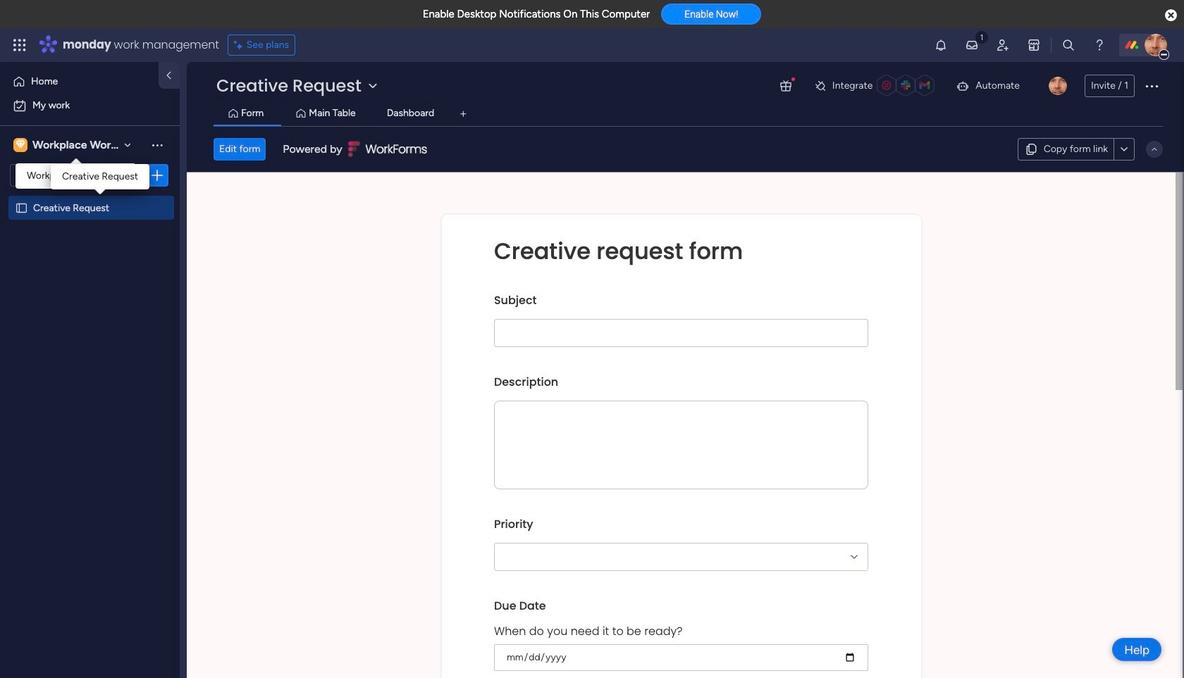 Task type: locate. For each thing, give the bounding box(es) containing it.
1 horizontal spatial james peterson image
[[1145, 34, 1168, 56]]

james peterson image down dapulse close image
[[1145, 34, 1168, 56]]

list box
[[0, 193, 180, 410]]

none text field inside form form
[[494, 401, 869, 490]]

options image
[[1144, 78, 1160, 94]]

form form
[[187, 173, 1183, 679]]

workspace selection element
[[13, 137, 147, 154]]

tab
[[452, 103, 475, 125]]

1 image
[[976, 29, 988, 45]]

james peterson image down search everything image
[[1049, 77, 1067, 95]]

1 vertical spatial james peterson image
[[1049, 77, 1067, 95]]

dapulse close image
[[1165, 8, 1177, 23]]

1 vertical spatial option
[[8, 94, 171, 117]]

update feed image
[[965, 38, 979, 52]]

search everything image
[[1062, 38, 1076, 52]]

notifications image
[[934, 38, 948, 52]]

group
[[494, 283, 869, 365], [494, 365, 869, 507], [494, 507, 869, 589], [494, 589, 869, 679]]

workspace image
[[13, 137, 27, 153], [16, 137, 25, 153]]

invite members image
[[996, 38, 1010, 52]]

option
[[8, 71, 150, 93], [8, 94, 171, 117], [0, 195, 180, 198]]

0 vertical spatial james peterson image
[[1145, 34, 1168, 56]]

james peterson image
[[1145, 34, 1168, 56], [1049, 77, 1067, 95]]

2 workspace image from the left
[[16, 137, 25, 153]]

tab list
[[214, 103, 1163, 126]]

2 vertical spatial option
[[0, 195, 180, 198]]

None text field
[[494, 401, 869, 490]]



Task type: vqa. For each thing, say whether or not it's contained in the screenshot.
topmost James Peterson image
yes



Task type: describe. For each thing, give the bounding box(es) containing it.
3 group from the top
[[494, 507, 869, 589]]

collapse image
[[1149, 144, 1160, 155]]

Choose a date date field
[[494, 645, 869, 672]]

monday marketplace image
[[1027, 38, 1041, 52]]

name text field
[[494, 319, 869, 348]]

Search in workspace field
[[30, 167, 118, 184]]

1 workspace image from the left
[[13, 137, 27, 153]]

2 group from the top
[[494, 365, 869, 507]]

add view image
[[460, 109, 466, 120]]

1 group from the top
[[494, 283, 869, 365]]

see plans image
[[234, 37, 247, 53]]

4 group from the top
[[494, 589, 869, 679]]

help image
[[1093, 38, 1107, 52]]

workforms logo image
[[348, 138, 428, 161]]

public board image
[[15, 201, 28, 214]]

workspace options image
[[150, 138, 164, 152]]

options image
[[150, 169, 164, 183]]

0 vertical spatial option
[[8, 71, 150, 93]]

select product image
[[13, 38, 27, 52]]

0 horizontal spatial james peterson image
[[1049, 77, 1067, 95]]



